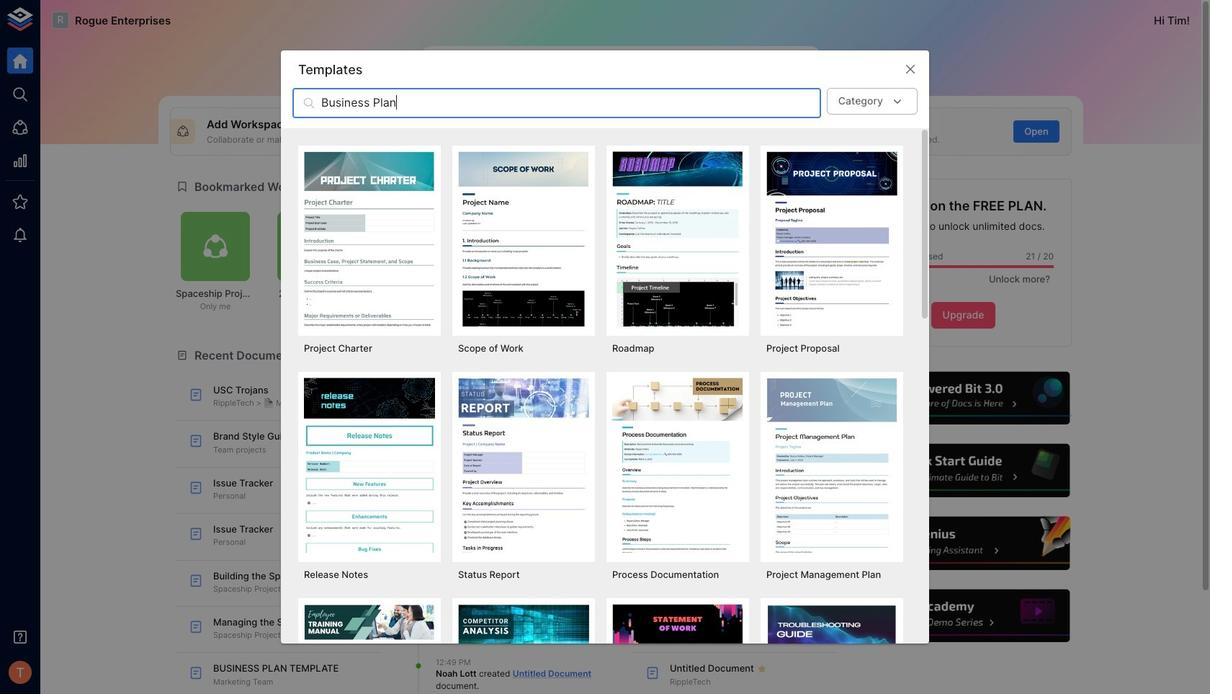 Task type: vqa. For each thing, say whether or not it's contained in the screenshot.
'dialog'
yes



Task type: locate. For each thing, give the bounding box(es) containing it.
help image
[[855, 370, 1072, 427], [855, 442, 1072, 499], [855, 515, 1072, 572], [855, 587, 1072, 645]]

scope of work image
[[458, 152, 590, 326]]

employee training manual image
[[304, 604, 435, 694]]

process documentation image
[[613, 378, 744, 553]]

dialog
[[281, 51, 930, 694]]

1 help image from the top
[[855, 370, 1072, 427]]

statement of work image
[[613, 604, 744, 694]]

4 help image from the top
[[855, 587, 1072, 645]]

3 help image from the top
[[855, 515, 1072, 572]]

2 help image from the top
[[855, 442, 1072, 499]]

competitor research report image
[[458, 604, 590, 694]]



Task type: describe. For each thing, give the bounding box(es) containing it.
Search Templates... text field
[[321, 88, 821, 118]]

project management plan image
[[767, 378, 898, 553]]

project charter image
[[304, 152, 435, 326]]

status report image
[[458, 378, 590, 553]]

project proposal image
[[767, 152, 898, 326]]

roadmap image
[[613, 152, 744, 326]]

troubleshooting guide image
[[767, 604, 898, 694]]

release notes image
[[304, 378, 435, 553]]



